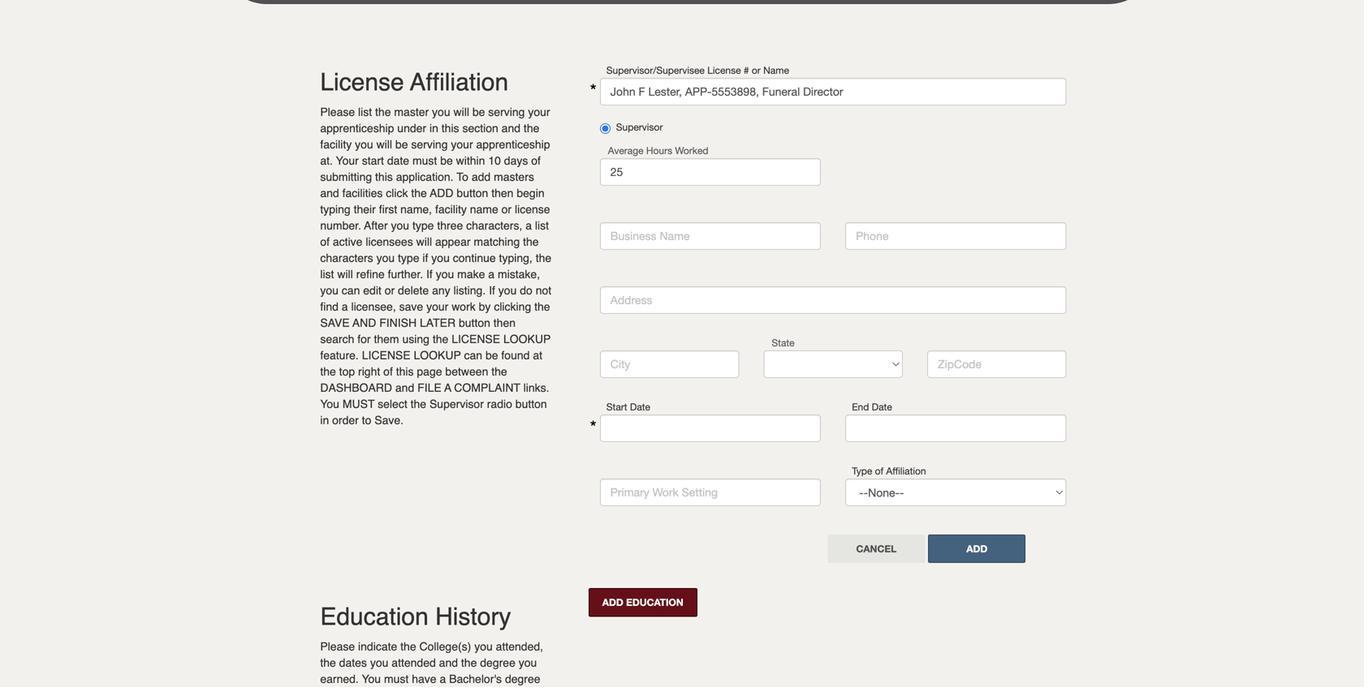 Task type: locate. For each thing, give the bounding box(es) containing it.
then down clicking
[[494, 317, 516, 330]]

be
[[473, 106, 485, 119], [395, 138, 408, 151], [440, 154, 453, 167], [486, 349, 498, 362]]

end
[[852, 402, 869, 413]]

add
[[472, 171, 491, 184]]

typing,
[[499, 252, 533, 265]]

0 vertical spatial serving
[[488, 106, 525, 119]]

found
[[501, 349, 530, 362]]

1 vertical spatial button
[[459, 317, 490, 330]]

1 vertical spatial facility
[[435, 203, 467, 216]]

1 horizontal spatial lookup
[[503, 333, 551, 346]]

this down start at the left top of the page
[[375, 171, 393, 184]]

later
[[420, 317, 456, 330]]

city
[[610, 358, 631, 371]]

1 horizontal spatial name
[[763, 65, 789, 76]]

license affiliation
[[320, 68, 508, 96]]

be up section
[[473, 106, 485, 119]]

the left "master" at the top
[[375, 106, 391, 119]]

supervisor up the "average"
[[616, 121, 663, 133]]

City text field
[[600, 351, 739, 378]]

will up section
[[454, 106, 469, 119]]

1 horizontal spatial facility
[[435, 203, 467, 216]]

please for license affiliation
[[320, 106, 355, 119]]

0 vertical spatial this
[[442, 122, 459, 135]]

supervisor down a
[[430, 398, 484, 411]]

1 vertical spatial name
[[660, 229, 690, 243]]

lookup up page
[[414, 349, 461, 362]]

you up order
[[320, 398, 339, 411]]

0 vertical spatial you
[[320, 398, 339, 411]]

0 horizontal spatial facility
[[320, 138, 352, 151]]

you up degree
[[474, 641, 493, 654]]

0 vertical spatial in
[[430, 122, 438, 135]]

1 horizontal spatial this
[[396, 365, 414, 378]]

0 vertical spatial license
[[452, 333, 500, 346]]

you down attended, on the bottom left of page
[[519, 657, 537, 670]]

date
[[630, 402, 650, 413], [872, 402, 892, 413]]

must down attended
[[384, 673, 409, 686]]

search
[[320, 333, 354, 346]]

1 date from the left
[[630, 402, 650, 413]]

None radio
[[600, 123, 610, 134]]

list
[[358, 106, 372, 119], [535, 219, 549, 232], [320, 268, 334, 281]]

or right edit
[[385, 284, 395, 297]]

please up dates
[[320, 641, 355, 654]]

type
[[852, 466, 872, 477]]

apprenticeship up days
[[476, 138, 550, 151]]

0 horizontal spatial apprenticeship
[[320, 122, 394, 135]]

in left order
[[320, 414, 329, 427]]

continue
[[453, 252, 496, 265]]

please
[[320, 106, 355, 119], [320, 641, 355, 654]]

1 horizontal spatial date
[[872, 402, 892, 413]]

you down indicate
[[370, 657, 388, 670]]

if
[[426, 268, 433, 281], [489, 284, 495, 297]]

or up characters,
[[502, 203, 512, 216]]

serving
[[488, 106, 525, 119], [411, 138, 448, 151]]

1 vertical spatial apprenticeship
[[476, 138, 550, 151]]

1 horizontal spatial apprenticeship
[[476, 138, 550, 151]]

of
[[531, 154, 541, 167], [320, 236, 330, 248], [383, 365, 393, 378], [875, 466, 884, 477]]

setting
[[682, 486, 718, 499]]

of right type
[[875, 466, 884, 477]]

earned.
[[320, 673, 359, 686]]

ZipCode text field
[[927, 351, 1067, 378]]

0 horizontal spatial supervisor
[[430, 398, 484, 411]]

0 horizontal spatial name
[[660, 229, 690, 243]]

you up licensees
[[391, 219, 409, 232]]

1 vertical spatial license
[[362, 349, 411, 362]]

0 horizontal spatial license
[[362, 349, 411, 362]]

type of affiliation
[[852, 466, 926, 477]]

master
[[394, 106, 429, 119]]

button down add at top
[[457, 187, 488, 200]]

type
[[413, 219, 434, 232], [398, 252, 419, 265]]

at.
[[320, 154, 333, 167]]

name right #
[[763, 65, 789, 76]]

will down characters
[[337, 268, 353, 281]]

Address text field
[[600, 287, 1067, 314]]

clicking
[[494, 300, 531, 313]]

date
[[387, 154, 409, 167]]

serving down under
[[411, 138, 448, 151]]

list left "master" at the top
[[358, 106, 372, 119]]

license
[[515, 203, 550, 216]]

please inside the please list the master you will be serving your apprenticeship under in this section and the facility you will be serving your apprenticeship at. your start date must be within 10 days of submitting this application. to add masters and facilities click the add button then begin typing their first name, facility name or license number. after you type three characters, a list of active licensees will appear matching the characters you type if you continue typing, the list will refine further. if you make a mistake, you can edit or delete any listing. if you do not find a licensee, save your work by clicking the save and finish later button then search for them using the license lookup feature. license lookup can be found at the top right of this page between the dashboard and file a complaint links. you must select the supervisor radio button in order to save.
[[320, 106, 355, 119]]

please inside please indicate the college(s) you attended, the dates you attended and the degree you earned. you must have a bachelor's degr
[[320, 641, 355, 654]]

name right business
[[660, 229, 690, 243]]

2 vertical spatial or
[[385, 284, 395, 297]]

lookup up at
[[503, 333, 551, 346]]

the up attended
[[400, 641, 416, 654]]

your up within
[[451, 138, 473, 151]]

1 horizontal spatial must
[[413, 154, 437, 167]]

you
[[432, 106, 450, 119], [355, 138, 373, 151], [391, 219, 409, 232], [376, 252, 395, 265], [431, 252, 450, 265], [436, 268, 454, 281], [320, 284, 339, 297], [498, 284, 517, 297], [474, 641, 493, 654], [370, 657, 388, 670], [519, 657, 537, 670]]

0 vertical spatial lookup
[[503, 333, 551, 346]]

supervisor
[[616, 121, 663, 133], [430, 398, 484, 411]]

this
[[442, 122, 459, 135], [375, 171, 393, 184], [396, 365, 414, 378]]

can up between on the left of the page
[[464, 349, 482, 362]]

must up application.
[[413, 154, 437, 167]]

your up days
[[528, 106, 550, 119]]

apprenticeship up your
[[320, 122, 394, 135]]

you inside please indicate the college(s) you attended, the dates you attended and the degree you earned. you must have a bachelor's degr
[[362, 673, 381, 686]]

2 vertical spatial list
[[320, 268, 334, 281]]

1 vertical spatial you
[[362, 673, 381, 686]]

0 horizontal spatial if
[[426, 268, 433, 281]]

serving up section
[[488, 106, 525, 119]]

degree
[[480, 657, 516, 670]]

the up 'earned.'
[[320, 657, 336, 670]]

license left #
[[707, 65, 741, 76]]

must inside please indicate the college(s) you attended, the dates you attended and the degree you earned. you must have a bachelor's degr
[[384, 673, 409, 686]]

type up further. at the top left
[[398, 252, 419, 265]]

submitting
[[320, 171, 372, 184]]

start
[[362, 154, 384, 167]]

you right if
[[431, 252, 450, 265]]

date for start date
[[630, 402, 650, 413]]

save
[[320, 317, 350, 330]]

can left edit
[[342, 284, 360, 297]]

in right under
[[430, 122, 438, 135]]

affiliation up section
[[410, 68, 508, 96]]

0 vertical spatial please
[[320, 106, 355, 119]]

1 vertical spatial affiliation
[[886, 466, 926, 477]]

1 horizontal spatial serving
[[488, 106, 525, 119]]

the up bachelor's
[[461, 657, 477, 670]]

apprenticeship
[[320, 122, 394, 135], [476, 138, 550, 151]]

please list the master you will be serving your apprenticeship under in this section and the facility you will be serving your apprenticeship at. your start date must be within 10 days of submitting this application. to add masters and facilities click the add button then begin typing their first name, facility name or license number. after you type three characters, a list of active licensees will appear matching the characters you type if you continue typing, the list will refine further. if you make a mistake, you can edit or delete any listing. if you do not find a licensee, save your work by clicking the save and finish later button then search for them using the license lookup feature. license lookup can be found at the top right of this page between the dashboard and file a complaint links. you must select the supervisor radio button in order to save.
[[320, 106, 552, 427]]

1 horizontal spatial affiliation
[[886, 466, 926, 477]]

1 horizontal spatial supervisor
[[616, 121, 663, 133]]

affiliation
[[410, 68, 508, 96], [886, 466, 926, 477]]

average hours worked
[[608, 145, 709, 156]]

you right "master" at the top
[[432, 106, 450, 119]]

None button
[[828, 535, 925, 564], [928, 535, 1026, 564], [589, 589, 697, 617], [828, 535, 925, 564], [928, 535, 1026, 564], [589, 589, 697, 617]]

your
[[528, 106, 550, 119], [451, 138, 473, 151], [426, 300, 449, 313]]

first
[[379, 203, 397, 216]]

0 horizontal spatial can
[[342, 284, 360, 297]]

0 vertical spatial apprenticeship
[[320, 122, 394, 135]]

you
[[320, 398, 339, 411], [362, 673, 381, 686]]

supervisor inside the please list the master you will be serving your apprenticeship under in this section and the facility you will be serving your apprenticeship at. your start date must be within 10 days of submitting this application. to add masters and facilities click the add button then begin typing their first name, facility name or license number. after you type three characters, a list of active licensees will appear matching the characters you type if you continue typing, the list will refine further. if you make a mistake, you can edit or delete any listing. if you do not find a licensee, save your work by clicking the save and finish later button then search for them using the license lookup feature. license lookup can be found at the top right of this page between the dashboard and file a complaint links. you must select the supervisor radio button in order to save.
[[430, 398, 484, 411]]

address
[[610, 294, 652, 307]]

1 vertical spatial must
[[384, 673, 409, 686]]

1 vertical spatial then
[[494, 317, 516, 330]]

1 vertical spatial your
[[451, 138, 473, 151]]

of down number.
[[320, 236, 330, 248]]

you down licensees
[[376, 252, 395, 265]]

2 horizontal spatial list
[[535, 219, 549, 232]]

this left section
[[442, 122, 459, 135]]

you up any
[[436, 268, 454, 281]]

for
[[358, 333, 371, 346]]

1 vertical spatial supervisor
[[430, 398, 484, 411]]

0 horizontal spatial serving
[[411, 138, 448, 151]]

1 vertical spatial in
[[320, 414, 329, 427]]

1 horizontal spatial can
[[464, 349, 482, 362]]

1 horizontal spatial if
[[489, 284, 495, 297]]

be up the date
[[395, 138, 408, 151]]

facilities
[[342, 187, 383, 200]]

0 horizontal spatial this
[[375, 171, 393, 184]]

will
[[454, 106, 469, 119], [376, 138, 392, 151], [416, 236, 432, 248], [337, 268, 353, 281]]

indicate
[[358, 641, 397, 654]]

1 please from the top
[[320, 106, 355, 119]]

date right end
[[872, 402, 892, 413]]

you up clicking
[[498, 284, 517, 297]]

name
[[763, 65, 789, 76], [660, 229, 690, 243]]

1 vertical spatial serving
[[411, 138, 448, 151]]

Primary Work Setting text field
[[600, 479, 821, 507]]

facility up at.
[[320, 138, 352, 151]]

this left page
[[396, 365, 414, 378]]

0 vertical spatial affiliation
[[410, 68, 508, 96]]

0 horizontal spatial you
[[320, 398, 339, 411]]

type down the name,
[[413, 219, 434, 232]]

and down the college(s) at the left of the page
[[439, 657, 458, 670]]

0 vertical spatial if
[[426, 268, 433, 281]]

can
[[342, 284, 360, 297], [464, 349, 482, 362]]

license up "master" at the top
[[320, 68, 404, 96]]

1 vertical spatial please
[[320, 641, 355, 654]]

if down if
[[426, 268, 433, 281]]

a right have
[[440, 673, 446, 686]]

please up your
[[320, 106, 355, 119]]

or right #
[[752, 65, 761, 76]]

make
[[457, 268, 485, 281]]

facility up three
[[435, 203, 467, 216]]

if
[[423, 252, 428, 265]]

1 vertical spatial or
[[502, 203, 512, 216]]

facility
[[320, 138, 352, 151], [435, 203, 467, 216]]

any
[[432, 284, 450, 297]]

list down license
[[535, 219, 549, 232]]

complaint
[[454, 382, 520, 395]]

license down by
[[452, 333, 500, 346]]

in
[[430, 122, 438, 135], [320, 414, 329, 427]]

and
[[502, 122, 521, 135], [320, 187, 339, 200], [395, 382, 414, 395], [439, 657, 458, 670]]

of right days
[[531, 154, 541, 167]]

0 vertical spatial your
[[528, 106, 550, 119]]

0 horizontal spatial your
[[426, 300, 449, 313]]

you down dates
[[362, 673, 381, 686]]

0 vertical spatial supervisor
[[616, 121, 663, 133]]

0 horizontal spatial in
[[320, 414, 329, 427]]

of right right
[[383, 365, 393, 378]]

button down by
[[459, 317, 490, 330]]

2 date from the left
[[872, 402, 892, 413]]

0 horizontal spatial date
[[630, 402, 650, 413]]

links.
[[523, 382, 549, 395]]

2 please from the top
[[320, 641, 355, 654]]

begin
[[517, 187, 545, 200]]

0 vertical spatial type
[[413, 219, 434, 232]]

0 horizontal spatial affiliation
[[410, 68, 508, 96]]

three
[[437, 219, 463, 232]]

license down the them
[[362, 349, 411, 362]]

date for end date
[[872, 402, 892, 413]]

1 horizontal spatial in
[[430, 122, 438, 135]]

if up by
[[489, 284, 495, 297]]

and inside please indicate the college(s) you attended, the dates you attended and the degree you earned. you must have a bachelor's degr
[[439, 657, 458, 670]]

will up start at the left top of the page
[[376, 138, 392, 151]]

lookup
[[503, 333, 551, 346], [414, 349, 461, 362]]

click
[[386, 187, 408, 200]]

list down characters
[[320, 268, 334, 281]]

0 horizontal spatial must
[[384, 673, 409, 686]]

the
[[375, 106, 391, 119], [524, 122, 540, 135], [411, 187, 427, 200], [523, 236, 539, 248], [536, 252, 552, 265], [534, 300, 550, 313], [433, 333, 449, 346], [320, 365, 336, 378], [492, 365, 507, 378], [411, 398, 426, 411], [400, 641, 416, 654], [320, 657, 336, 670], [461, 657, 477, 670]]

a inside please indicate the college(s) you attended, the dates you attended and the degree you earned. you must have a bachelor's degr
[[440, 673, 446, 686]]

1 horizontal spatial you
[[362, 673, 381, 686]]

education history
[[320, 603, 511, 632]]

0 vertical spatial facility
[[320, 138, 352, 151]]

2 vertical spatial your
[[426, 300, 449, 313]]

the up "typing,"
[[523, 236, 539, 248]]

then down masters at the top left
[[491, 187, 514, 200]]

date right start
[[630, 402, 650, 413]]

a
[[444, 382, 451, 395]]

0 horizontal spatial list
[[320, 268, 334, 281]]

2 horizontal spatial or
[[752, 65, 761, 76]]

button down links.
[[516, 398, 547, 411]]

at
[[533, 349, 542, 362]]

1 horizontal spatial your
[[451, 138, 473, 151]]

hours
[[646, 145, 672, 156]]

right
[[358, 365, 380, 378]]

1 vertical spatial list
[[535, 219, 549, 232]]

a down license
[[526, 219, 532, 232]]

1 horizontal spatial list
[[358, 106, 372, 119]]

using
[[402, 333, 430, 346]]

affiliation right type
[[886, 466, 926, 477]]

your up later at the top of the page
[[426, 300, 449, 313]]

0 horizontal spatial lookup
[[414, 349, 461, 362]]

0 vertical spatial must
[[413, 154, 437, 167]]



Task type: describe. For each thing, give the bounding box(es) containing it.
college(s)
[[419, 641, 471, 654]]

supervisor/supervisee license # or name
[[606, 65, 789, 76]]

name,
[[400, 203, 432, 216]]

Phone text field
[[846, 223, 1067, 250]]

and right section
[[502, 122, 521, 135]]

by
[[479, 300, 491, 313]]

further.
[[388, 268, 423, 281]]

have
[[412, 673, 437, 686]]

their
[[354, 203, 376, 216]]

0 vertical spatial list
[[358, 106, 372, 119]]

2 horizontal spatial this
[[442, 122, 459, 135]]

be left found
[[486, 349, 498, 362]]

within
[[456, 154, 485, 167]]

dashboard
[[320, 382, 392, 395]]

you up start at the left top of the page
[[355, 138, 373, 151]]

please indicate the college(s) you attended, the dates you attended and the degree you earned. you must have a bachelor's degr
[[320, 641, 552, 688]]

characters,
[[466, 219, 522, 232]]

1 horizontal spatial or
[[502, 203, 512, 216]]

1 vertical spatial type
[[398, 252, 419, 265]]

supervisor/supervisee
[[606, 65, 705, 76]]

average
[[608, 145, 644, 156]]

0 horizontal spatial or
[[385, 284, 395, 297]]

1 horizontal spatial license
[[707, 65, 741, 76]]

top
[[339, 365, 355, 378]]

1 vertical spatial lookup
[[414, 349, 461, 362]]

listing.
[[454, 284, 486, 297]]

0 vertical spatial can
[[342, 284, 360, 297]]

number.
[[320, 219, 361, 232]]

zipcode
[[938, 358, 982, 371]]

after
[[364, 219, 388, 232]]

business name
[[610, 229, 690, 243]]

0 vertical spatial then
[[491, 187, 514, 200]]

10
[[488, 154, 501, 167]]

add
[[430, 187, 454, 200]]

refine
[[356, 268, 385, 281]]

start
[[606, 402, 627, 413]]

1 horizontal spatial license
[[452, 333, 500, 346]]

radio
[[487, 398, 512, 411]]

and
[[353, 317, 376, 330]]

the down later at the top of the page
[[433, 333, 449, 346]]

under
[[397, 122, 426, 135]]

characters
[[320, 252, 373, 265]]

attended
[[392, 657, 436, 670]]

attended,
[[496, 641, 543, 654]]

2 horizontal spatial your
[[528, 106, 550, 119]]

dates
[[339, 657, 367, 670]]

please for education history
[[320, 641, 355, 654]]

and up typing
[[320, 187, 339, 200]]

1 vertical spatial if
[[489, 284, 495, 297]]

mistake,
[[498, 268, 540, 281]]

0 vertical spatial button
[[457, 187, 488, 200]]

finish
[[379, 317, 417, 330]]

0 horizontal spatial license
[[320, 68, 404, 96]]

primary
[[610, 486, 649, 499]]

you inside the please list the master you will be serving your apprenticeship under in this section and the facility you will be serving your apprenticeship at. your start date must be within 10 days of submitting this application. to add masters and facilities click the add button then begin typing their first name, facility name or license number. after you type three characters, a list of active licensees will appear matching the characters you type if you continue typing, the list will refine further. if you make a mistake, you can edit or delete any listing. if you do not find a licensee, save your work by clicking the save and finish later button then search for them using the license lookup feature. license lookup can be found at the top right of this page between the dashboard and file a complaint links. you must select the supervisor radio button in order to save.
[[320, 398, 339, 411]]

Business Name text field
[[600, 223, 821, 250]]

feature.
[[320, 349, 359, 362]]

name
[[470, 203, 498, 216]]

primary work setting
[[610, 486, 718, 499]]

the up days
[[524, 122, 540, 135]]

page
[[417, 365, 442, 378]]

delete
[[398, 284, 429, 297]]

2 vertical spatial this
[[396, 365, 414, 378]]

work
[[452, 300, 476, 313]]

licensee,
[[351, 300, 396, 313]]

0 vertical spatial or
[[752, 65, 761, 76]]

licensees
[[366, 236, 413, 248]]

order
[[332, 414, 359, 427]]

0 vertical spatial name
[[763, 65, 789, 76]]

work
[[653, 486, 679, 499]]

select
[[378, 398, 407, 411]]

End Date text field
[[846, 415, 1067, 443]]

save.
[[375, 414, 404, 427]]

active
[[333, 236, 363, 248]]

worked
[[675, 145, 709, 156]]

#
[[744, 65, 749, 76]]

between
[[445, 365, 488, 378]]

the up the name,
[[411, 187, 427, 200]]

a right the make
[[488, 268, 495, 281]]

appear
[[435, 236, 471, 248]]

Start Date text field
[[600, 415, 821, 443]]

you up find
[[320, 284, 339, 297]]

the down file
[[411, 398, 426, 411]]

edit
[[363, 284, 382, 297]]

do
[[520, 284, 533, 297]]

application.
[[396, 171, 454, 184]]

must inside the please list the master you will be serving your apprenticeship under in this section and the facility you will be serving your apprenticeship at. your start date must be within 10 days of submitting this application. to add masters and facilities click the add button then begin typing their first name, facility name or license number. after you type three characters, a list of active licensees will appear matching the characters you type if you continue typing, the list will refine further. if you make a mistake, you can edit or delete any listing. if you do not find a licensee, save your work by clicking the save and finish later button then search for them using the license lookup feature. license lookup can be found at the top right of this page between the dashboard and file a complaint links. you must select the supervisor radio button in order to save.
[[413, 154, 437, 167]]

history
[[435, 603, 511, 632]]

2 vertical spatial button
[[516, 398, 547, 411]]

them
[[374, 333, 399, 346]]

will up if
[[416, 236, 432, 248]]

be left within
[[440, 154, 453, 167]]

start date
[[606, 402, 650, 413]]

the up complaint on the left bottom
[[492, 365, 507, 378]]

must
[[343, 398, 375, 411]]

your
[[336, 154, 359, 167]]

typing
[[320, 203, 351, 216]]

a right find
[[342, 300, 348, 313]]

masters
[[494, 171, 534, 184]]

state
[[772, 337, 795, 349]]

days
[[504, 154, 528, 167]]

find
[[320, 300, 339, 313]]

not
[[536, 284, 552, 297]]

end date
[[852, 402, 892, 413]]

the right "typing,"
[[536, 252, 552, 265]]

Average Hours Worked number field
[[600, 158, 821, 186]]

bachelor's
[[449, 673, 502, 686]]

to
[[362, 414, 371, 427]]

the down not
[[534, 300, 550, 313]]

1 vertical spatial this
[[375, 171, 393, 184]]

1 vertical spatial can
[[464, 349, 482, 362]]

Supervisor/Supervisee License # or Name text field
[[600, 78, 1067, 106]]

phone
[[856, 229, 889, 243]]

file
[[418, 382, 442, 395]]

and up select
[[395, 382, 414, 395]]

the left top
[[320, 365, 336, 378]]



Task type: vqa. For each thing, say whether or not it's contained in the screenshot.
the bottom facility
yes



